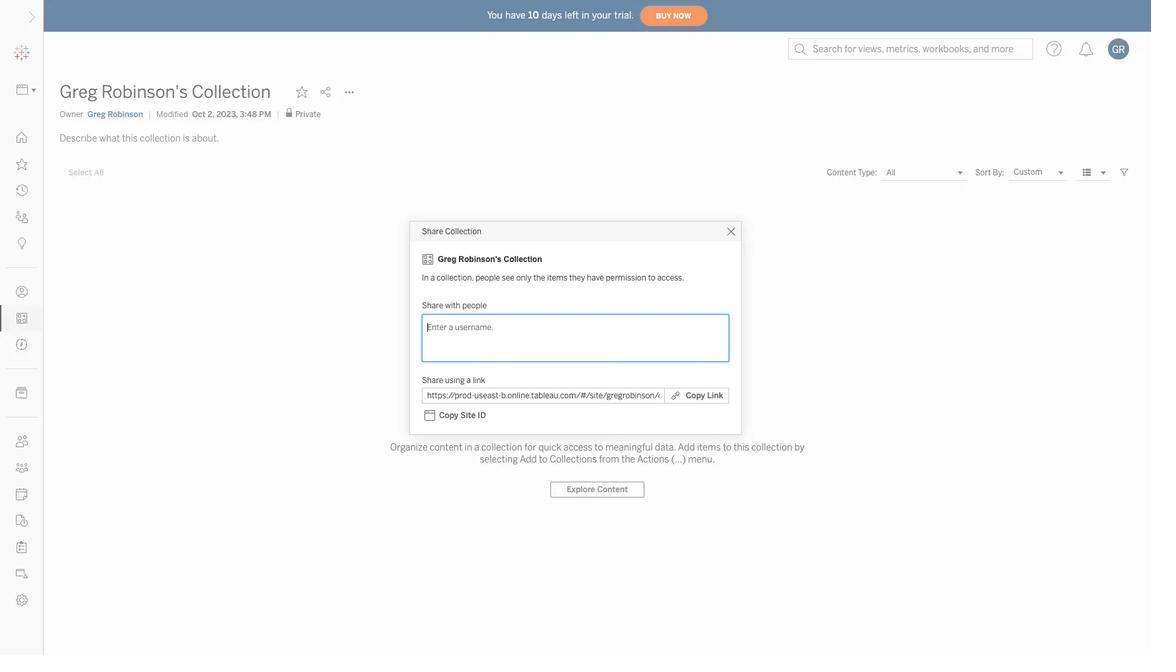 Task type: vqa. For each thing, say whether or not it's contained in the screenshot.
The Default Project That Was Automatically Created By Tableau. in the left top of the page
no



Task type: locate. For each thing, give the bounding box(es) containing it.
2 vertical spatial collection
[[504, 255, 542, 264]]

you have 10 days left in your trial.
[[487, 10, 634, 21]]

1 horizontal spatial content
[[827, 168, 856, 177]]

1 vertical spatial greg robinson's collection
[[438, 255, 542, 264]]

greg right content type: collection image
[[438, 255, 456, 264]]

now
[[673, 12, 691, 20]]

the inside organize content in a collection for quick access to meaningful data. add items to this collection by selecting add to collections from the actions (...) menu.
[[621, 454, 635, 466]]

pm
[[259, 110, 271, 119]]

by
[[795, 442, 805, 454]]

content type: collection image
[[422, 253, 434, 265]]

people right with in the left of the page
[[462, 301, 487, 310]]

0 horizontal spatial add
[[520, 454, 537, 466]]

0 vertical spatial robinson's
[[101, 81, 188, 103]]

site status image
[[16, 568, 28, 580]]

selecting
[[480, 454, 518, 466]]

greg robinson's collection up owner greg robinson | modified oct 2, 2023, 3:48 pm |
[[60, 81, 271, 103]]

2 vertical spatial share
[[422, 376, 443, 385]]

in
[[582, 10, 590, 21], [464, 442, 472, 454]]

0 horizontal spatial content
[[597, 485, 628, 495]]

robinson's up robinson
[[101, 81, 188, 103]]

0 vertical spatial have
[[505, 10, 526, 21]]

people
[[476, 273, 500, 282], [462, 301, 487, 310]]

the down meaningful
[[621, 454, 635, 466]]

in right content
[[464, 442, 472, 454]]

greg robinson link
[[87, 108, 143, 120]]

what
[[99, 133, 120, 145]]

2 vertical spatial greg
[[438, 255, 456, 264]]

this left by
[[734, 442, 749, 454]]

items
[[547, 273, 567, 282], [697, 442, 721, 454]]

buy now button
[[640, 5, 708, 26]]

greg
[[60, 81, 97, 103], [87, 110, 106, 119], [438, 255, 456, 264]]

in
[[422, 273, 429, 282]]

shared with me image
[[16, 211, 28, 223]]

(...)
[[671, 454, 686, 466]]

1 vertical spatial this
[[734, 442, 749, 454]]

3 share from the top
[[422, 376, 443, 385]]

items up the menu.
[[697, 442, 721, 454]]

add up (...) at bottom right
[[678, 442, 695, 454]]

1 vertical spatial robinson's
[[459, 255, 502, 264]]

select all button
[[60, 165, 112, 181]]

to left access.
[[648, 273, 656, 282]]

a right the in
[[431, 273, 435, 282]]

0 vertical spatial collection
[[192, 81, 271, 103]]

collection left is
[[140, 133, 181, 145]]

0 vertical spatial this
[[122, 133, 138, 145]]

share up content type: collection image
[[422, 227, 443, 236]]

0 vertical spatial people
[[476, 273, 500, 282]]

1 vertical spatial have
[[587, 273, 604, 282]]

2 share from the top
[[422, 301, 443, 310]]

1 | from the left
[[148, 110, 151, 119]]

robinson's up collection,
[[459, 255, 502, 264]]

from
[[599, 454, 619, 466]]

in right left on the top of page
[[582, 10, 590, 21]]

share for share with people
[[422, 301, 443, 310]]

1 vertical spatial collection
[[445, 227, 482, 236]]

0 vertical spatial content
[[827, 168, 856, 177]]

have
[[505, 10, 526, 21], [587, 273, 604, 282]]

settings image
[[16, 595, 28, 607]]

this right the what
[[122, 133, 138, 145]]

access.
[[657, 273, 684, 282]]

buy now
[[656, 12, 691, 20]]

1 horizontal spatial in
[[582, 10, 590, 21]]

0 vertical spatial add
[[678, 442, 695, 454]]

collection up selecting
[[481, 442, 522, 454]]

trial.
[[614, 10, 634, 21]]

share collection
[[422, 227, 482, 236]]

users image
[[16, 436, 28, 448]]

1 vertical spatial in
[[464, 442, 472, 454]]

robinson's
[[101, 81, 188, 103], [459, 255, 502, 264]]

select all
[[68, 168, 104, 177]]

1 vertical spatial a
[[467, 376, 471, 385]]

favorites image
[[16, 158, 28, 170]]

your
[[592, 10, 612, 21]]

the inside share collection dialog
[[533, 273, 545, 282]]

greg robinson's collection
[[60, 81, 271, 103], [438, 255, 542, 264]]

2 horizontal spatial a
[[474, 442, 479, 454]]

only
[[516, 273, 532, 282]]

0 vertical spatial share
[[422, 227, 443, 236]]

0 vertical spatial the
[[533, 273, 545, 282]]

have right they
[[587, 273, 604, 282]]

this inside organize content in a collection for quick access to meaningful data. add items to this collection by selecting add to collections from the actions (...) menu.
[[734, 442, 749, 454]]

0 vertical spatial items
[[547, 273, 567, 282]]

robinson
[[108, 110, 143, 119]]

0 horizontal spatial a
[[431, 273, 435, 282]]

1 vertical spatial items
[[697, 442, 721, 454]]

robinson's inside share collection dialog
[[459, 255, 502, 264]]

schedules image
[[16, 489, 28, 501]]

collection up 2023,
[[192, 81, 271, 103]]

1 vertical spatial the
[[621, 454, 635, 466]]

type:
[[858, 168, 877, 177]]

3:48
[[240, 110, 257, 119]]

1 horizontal spatial collection
[[445, 227, 482, 236]]

left
[[565, 10, 579, 21]]

people left see
[[476, 273, 500, 282]]

0 vertical spatial in
[[582, 10, 590, 21]]

content down the from
[[597, 485, 628, 495]]

items left they
[[547, 273, 567, 282]]

jobs image
[[16, 515, 28, 527]]

0 vertical spatial a
[[431, 273, 435, 282]]

collection,
[[437, 273, 474, 282]]

link
[[473, 376, 485, 385]]

0 horizontal spatial the
[[533, 273, 545, 282]]

1 horizontal spatial greg robinson's collection
[[438, 255, 542, 264]]

recommendations image
[[16, 238, 28, 250]]

about.
[[192, 133, 219, 145]]

2 horizontal spatial collection
[[751, 442, 792, 454]]

content
[[430, 442, 462, 454]]

collection
[[192, 81, 271, 103], [445, 227, 482, 236], [504, 255, 542, 264]]

1 horizontal spatial |
[[277, 110, 279, 119]]

to down "quick"
[[539, 454, 548, 466]]

tasks image
[[16, 542, 28, 554]]

share collection dialog
[[410, 222, 741, 434]]

add
[[678, 442, 695, 454], [520, 454, 537, 466]]

1 vertical spatial add
[[520, 454, 537, 466]]

collection up collection,
[[445, 227, 482, 236]]

1 vertical spatial content
[[597, 485, 628, 495]]

0 horizontal spatial in
[[464, 442, 472, 454]]

add down for
[[520, 454, 537, 466]]

share with people list box
[[422, 314, 729, 362]]

content left 'type:'
[[827, 168, 856, 177]]

greg right owner
[[87, 110, 106, 119]]

you
[[487, 10, 503, 21]]

1 horizontal spatial a
[[467, 376, 471, 385]]

the
[[533, 273, 545, 282], [621, 454, 635, 466]]

2 horizontal spatial collection
[[504, 255, 542, 264]]

a right content
[[474, 442, 479, 454]]

share left 'using'
[[422, 376, 443, 385]]

items inside share collection dialog
[[547, 273, 567, 282]]

external assets image
[[16, 387, 28, 399]]

modified
[[156, 110, 188, 119]]

1 horizontal spatial this
[[734, 442, 749, 454]]

collection up only
[[504, 255, 542, 264]]

0 vertical spatial greg robinson's collection
[[60, 81, 271, 103]]

items inside organize content in a collection for quick access to meaningful data. add items to this collection by selecting add to collections from the actions (...) menu.
[[697, 442, 721, 454]]

in inside organize content in a collection for quick access to meaningful data. add items to this collection by selecting add to collections from the actions (...) menu.
[[464, 442, 472, 454]]

have left 10
[[505, 10, 526, 21]]

share
[[422, 227, 443, 236], [422, 301, 443, 310], [422, 376, 443, 385]]

to up the from
[[595, 442, 603, 454]]

collection
[[140, 133, 181, 145], [481, 442, 522, 454], [751, 442, 792, 454]]

| left modified
[[148, 110, 151, 119]]

1 horizontal spatial items
[[697, 442, 721, 454]]

| right 'pm'
[[277, 110, 279, 119]]

the right only
[[533, 273, 545, 282]]

1 vertical spatial share
[[422, 301, 443, 310]]

1 horizontal spatial the
[[621, 454, 635, 466]]

have inside share collection dialog
[[587, 273, 604, 282]]

greg robinson's collection up see
[[438, 255, 542, 264]]

1 horizontal spatial have
[[587, 273, 604, 282]]

to
[[648, 273, 656, 282], [595, 442, 603, 454], [723, 442, 732, 454], [539, 454, 548, 466]]

0 horizontal spatial items
[[547, 273, 567, 282]]

sort
[[975, 168, 991, 177]]

a
[[431, 273, 435, 282], [467, 376, 471, 385], [474, 442, 479, 454]]

0 horizontal spatial robinson's
[[101, 81, 188, 103]]

content
[[827, 168, 856, 177], [597, 485, 628, 495]]

share left with in the left of the page
[[422, 301, 443, 310]]

a left link
[[467, 376, 471, 385]]

1 horizontal spatial robinson's
[[459, 255, 502, 264]]

0 horizontal spatial |
[[148, 110, 151, 119]]

organize
[[390, 442, 428, 454]]

this
[[122, 133, 138, 145], [734, 442, 749, 454]]

greg up owner
[[60, 81, 97, 103]]

collection left by
[[751, 442, 792, 454]]

1 share from the top
[[422, 227, 443, 236]]

for
[[524, 442, 536, 454]]

organize content in a collection for quick access to meaningful data. add items to this collection by selecting add to collections from the actions (...) menu.
[[390, 442, 805, 466]]

|
[[148, 110, 151, 119], [277, 110, 279, 119]]

2 vertical spatial a
[[474, 442, 479, 454]]

private
[[295, 110, 321, 119]]

content inside button
[[597, 485, 628, 495]]



Task type: describe. For each thing, give the bounding box(es) containing it.
in a collection, people see only the items they have permission to access.
[[422, 273, 684, 282]]

see
[[502, 273, 515, 282]]

Share using a link text field
[[422, 388, 665, 404]]

navigation panel element
[[0, 40, 43, 614]]

groups image
[[16, 462, 28, 474]]

2,
[[208, 110, 214, 119]]

describe
[[60, 133, 97, 145]]

sort by:
[[975, 168, 1004, 177]]

access
[[563, 442, 592, 454]]

explore
[[567, 485, 595, 495]]

menu.
[[688, 454, 715, 466]]

share with people
[[422, 301, 487, 310]]

2023,
[[216, 110, 238, 119]]

10
[[528, 10, 539, 21]]

to inside share collection dialog
[[648, 273, 656, 282]]

home image
[[16, 132, 28, 144]]

0 horizontal spatial have
[[505, 10, 526, 21]]

recents image
[[16, 185, 28, 197]]

by:
[[993, 168, 1004, 177]]

personal space image
[[16, 286, 28, 298]]

owner
[[60, 110, 83, 119]]

0 horizontal spatial greg robinson's collection
[[60, 81, 271, 103]]

is
[[183, 133, 190, 145]]

to right "data."
[[723, 442, 732, 454]]

they
[[569, 273, 585, 282]]

owner greg robinson | modified oct 2, 2023, 3:48 pm |
[[60, 110, 279, 119]]

actions
[[637, 454, 669, 466]]

collections image
[[16, 313, 28, 325]]

greg robinson's collection inside share collection dialog
[[438, 255, 542, 264]]

describe what this collection is about.
[[60, 133, 219, 145]]

quick
[[538, 442, 561, 454]]

0 horizontal spatial this
[[122, 133, 138, 145]]

1 horizontal spatial add
[[678, 442, 695, 454]]

days
[[542, 10, 562, 21]]

explore content button
[[550, 482, 645, 498]]

1 vertical spatial people
[[462, 301, 487, 310]]

share for share using a link
[[422, 376, 443, 385]]

main navigation. press the up and down arrow keys to access links. element
[[0, 125, 43, 614]]

oct
[[192, 110, 206, 119]]

1 vertical spatial greg
[[87, 110, 106, 119]]

with
[[445, 301, 460, 310]]

0 horizontal spatial collection
[[140, 133, 181, 145]]

buy
[[656, 12, 671, 20]]

explore content
[[567, 485, 628, 495]]

explore image
[[16, 339, 28, 351]]

2 | from the left
[[277, 110, 279, 119]]

data.
[[655, 442, 676, 454]]

using
[[445, 376, 465, 385]]

greg inside share collection dialog
[[438, 255, 456, 264]]

0 horizontal spatial collection
[[192, 81, 271, 103]]

a inside organize content in a collection for quick access to meaningful data. add items to this collection by selecting add to collections from the actions (...) menu.
[[474, 442, 479, 454]]

share using a link
[[422, 376, 485, 385]]

share for share collection
[[422, 227, 443, 236]]

all
[[94, 168, 104, 177]]

1 horizontal spatial collection
[[481, 442, 522, 454]]

collections
[[550, 454, 597, 466]]

0 vertical spatial greg
[[60, 81, 97, 103]]

select
[[68, 168, 92, 177]]

content type:
[[827, 168, 877, 177]]

meaningful
[[605, 442, 653, 454]]

permission
[[606, 273, 646, 282]]



